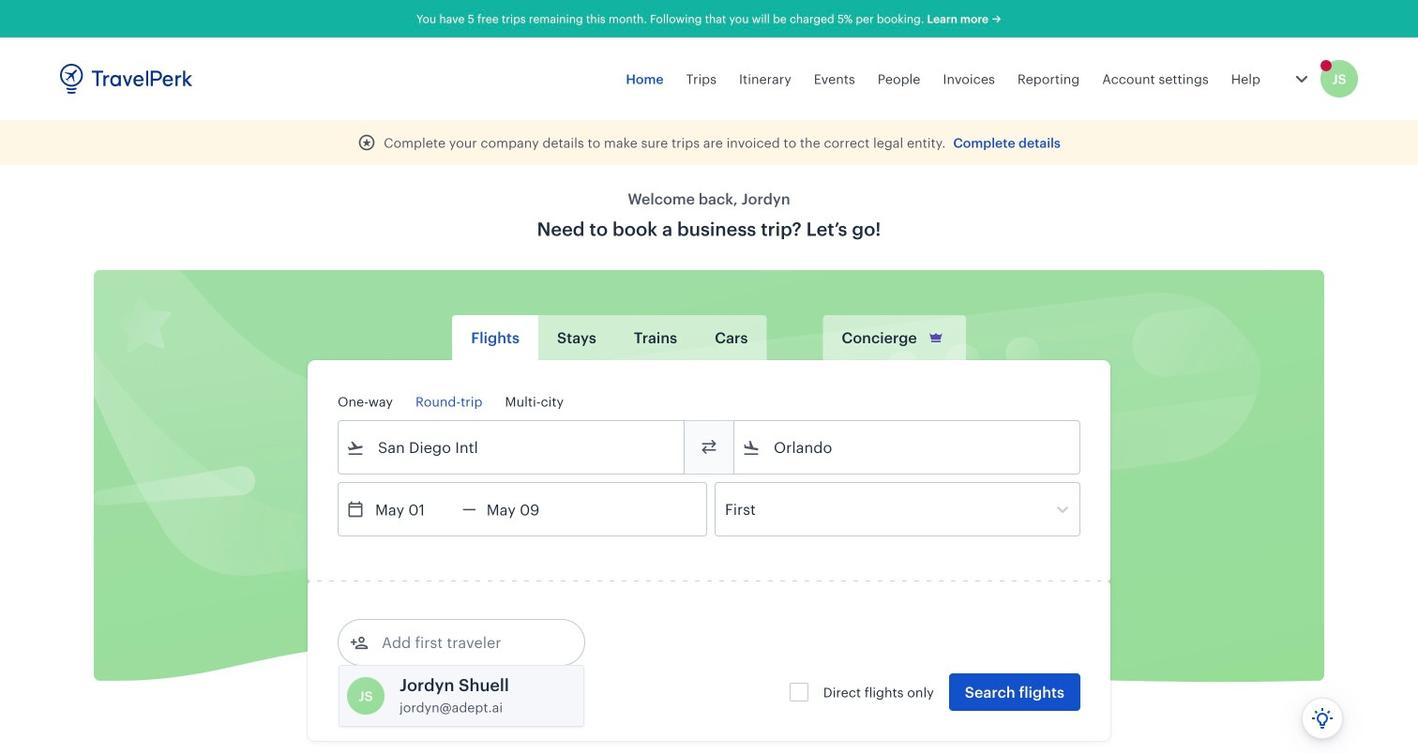 Task type: describe. For each thing, give the bounding box(es) containing it.
Return text field
[[476, 483, 574, 536]]



Task type: locate. For each thing, give the bounding box(es) containing it.
Add first traveler search field
[[369, 628, 564, 658]]

Depart text field
[[365, 483, 463, 536]]

To search field
[[761, 433, 1056, 463]]

From search field
[[365, 433, 660, 463]]



